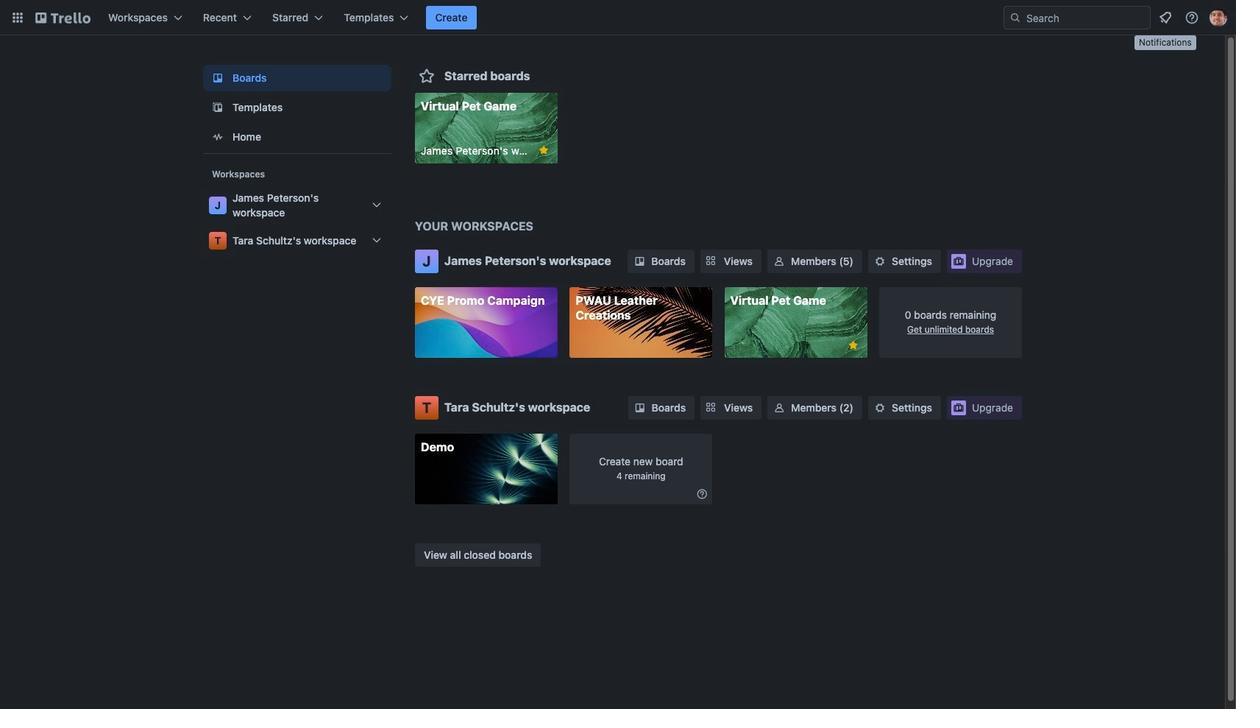 Task type: locate. For each thing, give the bounding box(es) containing it.
0 horizontal spatial sm image
[[633, 401, 648, 415]]

search image
[[1010, 12, 1022, 24]]

0 vertical spatial sm image
[[772, 254, 787, 268]]

tooltip
[[1135, 35, 1197, 50]]

open information menu image
[[1185, 10, 1200, 25]]

0 notifications image
[[1157, 9, 1175, 27]]

sm image
[[772, 254, 787, 268], [633, 401, 648, 415]]

sm image
[[633, 254, 648, 268], [873, 254, 888, 268], [773, 401, 787, 415], [873, 401, 888, 415], [695, 487, 710, 501]]

back to home image
[[35, 6, 91, 29]]

james peterson (jamespeterson93) image
[[1210, 9, 1228, 27]]



Task type: vqa. For each thing, say whether or not it's contained in the screenshot.
home icon
yes



Task type: describe. For each thing, give the bounding box(es) containing it.
template board image
[[209, 99, 227, 116]]

Search field
[[1022, 7, 1151, 28]]

home image
[[209, 128, 227, 146]]

primary element
[[0, 0, 1237, 35]]

click to unstar this board. it will be removed from your starred list. image
[[537, 144, 551, 157]]

1 vertical spatial sm image
[[633, 401, 648, 415]]

board image
[[209, 69, 227, 87]]

1 horizontal spatial sm image
[[772, 254, 787, 268]]



